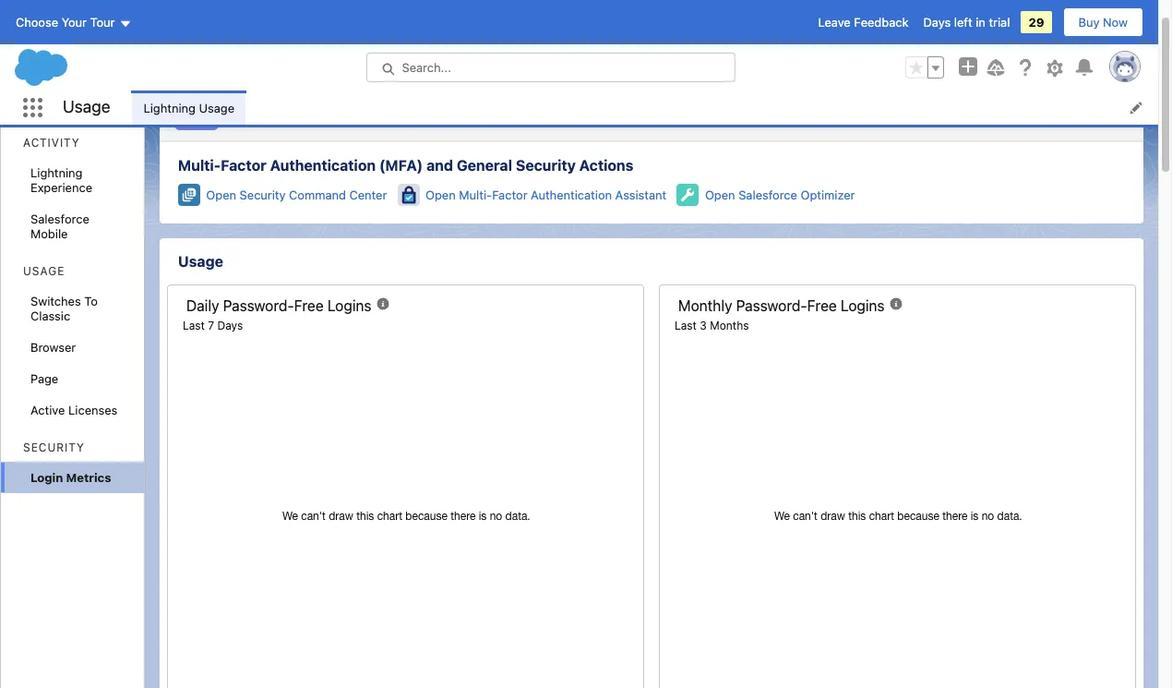 Task type: describe. For each thing, give the bounding box(es) containing it.
actions
[[580, 157, 634, 174]]

7
[[208, 319, 214, 333]]

buy now button
[[1063, 7, 1144, 37]]

experience
[[30, 180, 92, 195]]

2 vertical spatial security
[[23, 441, 85, 454]]

feedback
[[855, 15, 909, 30]]

open multi-factor authentication assistant link
[[426, 188, 667, 202]]

lightning usage logo image
[[174, 86, 219, 130]]

buy now
[[1079, 15, 1129, 30]]

your
[[62, 15, 87, 30]]

trial
[[990, 15, 1011, 30]]

optimizer
[[801, 188, 856, 202]]

in
[[976, 15, 986, 30]]

open salesforce optimizer link
[[706, 188, 856, 202]]

1 vertical spatial metrics
[[66, 470, 111, 485]]

tour
[[90, 15, 115, 30]]

activity
[[23, 136, 80, 150]]

leave
[[819, 15, 851, 30]]

active licenses
[[30, 403, 118, 417]]

free for monthly password-free logins
[[808, 298, 837, 314]]

1 horizontal spatial days
[[924, 15, 951, 30]]

1 horizontal spatial factor
[[492, 188, 528, 202]]

monthly password-free logins
[[679, 298, 885, 314]]

password- for daily
[[223, 298, 294, 314]]

choose
[[16, 15, 58, 30]]

leave feedback
[[819, 15, 909, 30]]

logins for daily password-free logins
[[328, 298, 372, 314]]

leave feedback link
[[819, 15, 909, 30]]

open for open multi-factor authentication assistant
[[426, 188, 456, 202]]

multi-factor authentication (mfa) and general security actions
[[178, 157, 634, 174]]

2 horizontal spatial security
[[516, 157, 576, 174]]

and
[[427, 157, 453, 174]]

1 horizontal spatial salesforce
[[739, 188, 798, 202]]

0 horizontal spatial multi-
[[178, 157, 221, 174]]

29
[[1029, 15, 1045, 30]]

switches to classic
[[30, 294, 98, 323]]

general
[[457, 157, 513, 174]]

open security command center
[[206, 188, 387, 202]]

password- for monthly
[[737, 298, 808, 314]]

page
[[30, 371, 58, 386]]

lightning usage
[[144, 100, 235, 115]]

now
[[1104, 15, 1129, 30]]

open security command center link
[[206, 188, 387, 202]]

licenses
[[68, 403, 118, 417]]

left
[[955, 15, 973, 30]]

lightning for lightning usage
[[144, 100, 196, 115]]

switches
[[30, 294, 81, 308]]

free for daily password-free logins
[[294, 298, 324, 314]]

lightning usage list
[[132, 91, 1159, 125]]

search...
[[402, 60, 452, 75]]

lightning experience
[[30, 165, 92, 195]]



Task type: vqa. For each thing, say whether or not it's contained in the screenshot.
'Amount:' for Acme - 1100 Widgets (Sample)
no



Task type: locate. For each thing, give the bounding box(es) containing it.
password- up last 7 days
[[223, 298, 294, 314]]

lightning inside lightning experience
[[30, 165, 83, 180]]

1 horizontal spatial login
[[230, 107, 269, 124]]

1 horizontal spatial logins
[[841, 298, 885, 314]]

1 horizontal spatial open
[[426, 188, 456, 202]]

open down lightning usage logo
[[206, 188, 236, 202]]

days
[[924, 15, 951, 30], [217, 319, 243, 333]]

1 vertical spatial salesforce
[[30, 211, 89, 226]]

0 horizontal spatial metrics
[[66, 470, 111, 485]]

2 last from the left
[[675, 319, 697, 333]]

1 horizontal spatial lightning
[[144, 100, 196, 115]]

0 horizontal spatial logins
[[328, 298, 372, 314]]

buy
[[1079, 15, 1100, 30]]

last for daily password-free logins
[[183, 319, 205, 333]]

browser
[[30, 340, 76, 355]]

command
[[289, 188, 346, 202]]

multi- down lightning usage logo
[[178, 157, 221, 174]]

lightning
[[230, 91, 282, 106], [144, 100, 196, 115], [30, 165, 83, 180]]

salesforce down experience in the top left of the page
[[30, 211, 89, 226]]

1 password- from the left
[[223, 298, 294, 314]]

2 password- from the left
[[737, 298, 808, 314]]

authentication down actions
[[531, 188, 612, 202]]

0 horizontal spatial days
[[217, 319, 243, 333]]

0 horizontal spatial authentication
[[270, 157, 376, 174]]

last 3 months
[[675, 319, 749, 333]]

last left the '3' at the right of the page
[[675, 319, 697, 333]]

1 horizontal spatial password-
[[737, 298, 808, 314]]

open multi-factor authentication assistant
[[426, 188, 667, 202]]

metrics up open security command center
[[273, 107, 327, 124]]

0 horizontal spatial salesforce
[[30, 211, 89, 226]]

lightning usage link
[[132, 91, 246, 125]]

authentication up command at the left of page
[[270, 157, 376, 174]]

logins for monthly password-free logins
[[841, 298, 885, 314]]

monthly
[[679, 298, 733, 314]]

multi- down general
[[459, 188, 492, 202]]

login metrics
[[30, 470, 111, 485]]

1 horizontal spatial metrics
[[273, 107, 327, 124]]

0 vertical spatial factor
[[221, 157, 267, 174]]

0 vertical spatial authentication
[[270, 157, 376, 174]]

login right lightning usage logo
[[230, 107, 269, 124]]

1 horizontal spatial last
[[675, 319, 697, 333]]

lightning for lightning experience
[[30, 165, 83, 180]]

0 horizontal spatial open
[[206, 188, 236, 202]]

days left in trial
[[924, 15, 1011, 30]]

password- up months
[[737, 298, 808, 314]]

0 horizontal spatial free
[[294, 298, 324, 314]]

0 vertical spatial security
[[516, 157, 576, 174]]

last 7 days
[[183, 319, 243, 333]]

0 horizontal spatial password-
[[223, 298, 294, 314]]

0 horizontal spatial last
[[183, 319, 205, 333]]

group
[[906, 56, 945, 79]]

0 horizontal spatial lightning
[[30, 165, 83, 180]]

lightning inside list
[[144, 100, 196, 115]]

open down and
[[426, 188, 456, 202]]

classic
[[30, 308, 70, 323]]

security left command at the left of page
[[240, 188, 286, 202]]

2 free from the left
[[808, 298, 837, 314]]

metrics
[[273, 107, 327, 124], [66, 470, 111, 485]]

1 open from the left
[[206, 188, 236, 202]]

2 logins from the left
[[841, 298, 885, 314]]

lightning for lightning usage login metrics
[[230, 91, 282, 106]]

security
[[516, 157, 576, 174], [240, 188, 286, 202], [23, 441, 85, 454]]

0 vertical spatial multi-
[[178, 157, 221, 174]]

open salesforce optimizer
[[706, 188, 856, 202]]

1 vertical spatial factor
[[492, 188, 528, 202]]

salesforce mobile
[[30, 211, 89, 241]]

factor
[[221, 157, 267, 174], [492, 188, 528, 202]]

1 horizontal spatial security
[[240, 188, 286, 202]]

1 vertical spatial multi-
[[459, 188, 492, 202]]

to
[[84, 294, 98, 308]]

password-
[[223, 298, 294, 314], [737, 298, 808, 314]]

choose your tour
[[16, 15, 115, 30]]

2 horizontal spatial open
[[706, 188, 736, 202]]

open for open security command center
[[206, 188, 236, 202]]

0 horizontal spatial security
[[23, 441, 85, 454]]

0 vertical spatial metrics
[[273, 107, 327, 124]]

last for monthly password-free logins
[[675, 319, 697, 333]]

security up login metrics
[[23, 441, 85, 454]]

assistant
[[616, 188, 667, 202]]

last
[[183, 319, 205, 333], [675, 319, 697, 333]]

0 vertical spatial days
[[924, 15, 951, 30]]

months
[[710, 319, 749, 333]]

lightning usage login metrics
[[230, 91, 327, 124]]

0 vertical spatial login
[[230, 107, 269, 124]]

usage inside lightning usage login metrics
[[285, 91, 321, 106]]

mobile
[[30, 226, 68, 241]]

login
[[230, 107, 269, 124], [30, 470, 63, 485]]

lightning inside lightning usage login metrics
[[230, 91, 282, 106]]

1 horizontal spatial free
[[808, 298, 837, 314]]

security up open multi-factor authentication assistant
[[516, 157, 576, 174]]

1 horizontal spatial authentication
[[531, 188, 612, 202]]

days right 7
[[217, 319, 243, 333]]

center
[[350, 188, 387, 202]]

salesforce left 'optimizer'
[[739, 188, 798, 202]]

1 vertical spatial login
[[30, 470, 63, 485]]

2 open from the left
[[426, 188, 456, 202]]

choose your tour button
[[15, 7, 133, 37]]

open right assistant
[[706, 188, 736, 202]]

salesforce
[[739, 188, 798, 202], [30, 211, 89, 226]]

0 horizontal spatial factor
[[221, 157, 267, 174]]

0 horizontal spatial login
[[30, 470, 63, 485]]

days left 'left'
[[924, 15, 951, 30]]

daily
[[186, 298, 219, 314]]

daily password-free logins
[[186, 298, 372, 314]]

1 vertical spatial authentication
[[531, 188, 612, 202]]

1 horizontal spatial multi-
[[459, 188, 492, 202]]

1 last from the left
[[183, 319, 205, 333]]

usage inside list
[[199, 100, 235, 115]]

login inside lightning usage login metrics
[[230, 107, 269, 124]]

multi-
[[178, 157, 221, 174], [459, 188, 492, 202]]

0 vertical spatial salesforce
[[739, 188, 798, 202]]

1 free from the left
[[294, 298, 324, 314]]

open for open salesforce optimizer
[[706, 188, 736, 202]]

1 vertical spatial security
[[240, 188, 286, 202]]

usage
[[285, 91, 321, 106], [63, 97, 110, 117], [199, 100, 235, 115], [178, 253, 223, 270], [23, 264, 65, 278]]

factor up open security command center link
[[221, 157, 267, 174]]

login down active
[[30, 470, 63, 485]]

metrics inside lightning usage login metrics
[[273, 107, 327, 124]]

1 logins from the left
[[328, 298, 372, 314]]

last left 7
[[183, 319, 205, 333]]

3 open from the left
[[706, 188, 736, 202]]

open
[[206, 188, 236, 202], [426, 188, 456, 202], [706, 188, 736, 202]]

free
[[294, 298, 324, 314], [808, 298, 837, 314]]

metrics down licenses
[[66, 470, 111, 485]]

logins
[[328, 298, 372, 314], [841, 298, 885, 314]]

3
[[700, 319, 707, 333]]

2 horizontal spatial lightning
[[230, 91, 282, 106]]

mfa assistant image
[[398, 184, 420, 206]]

factor down general
[[492, 188, 528, 202]]

authentication
[[270, 157, 376, 174], [531, 188, 612, 202]]

search... button
[[366, 53, 736, 82]]

(mfa)
[[380, 157, 423, 174]]

active
[[30, 403, 65, 417]]

1 vertical spatial days
[[217, 319, 243, 333]]



